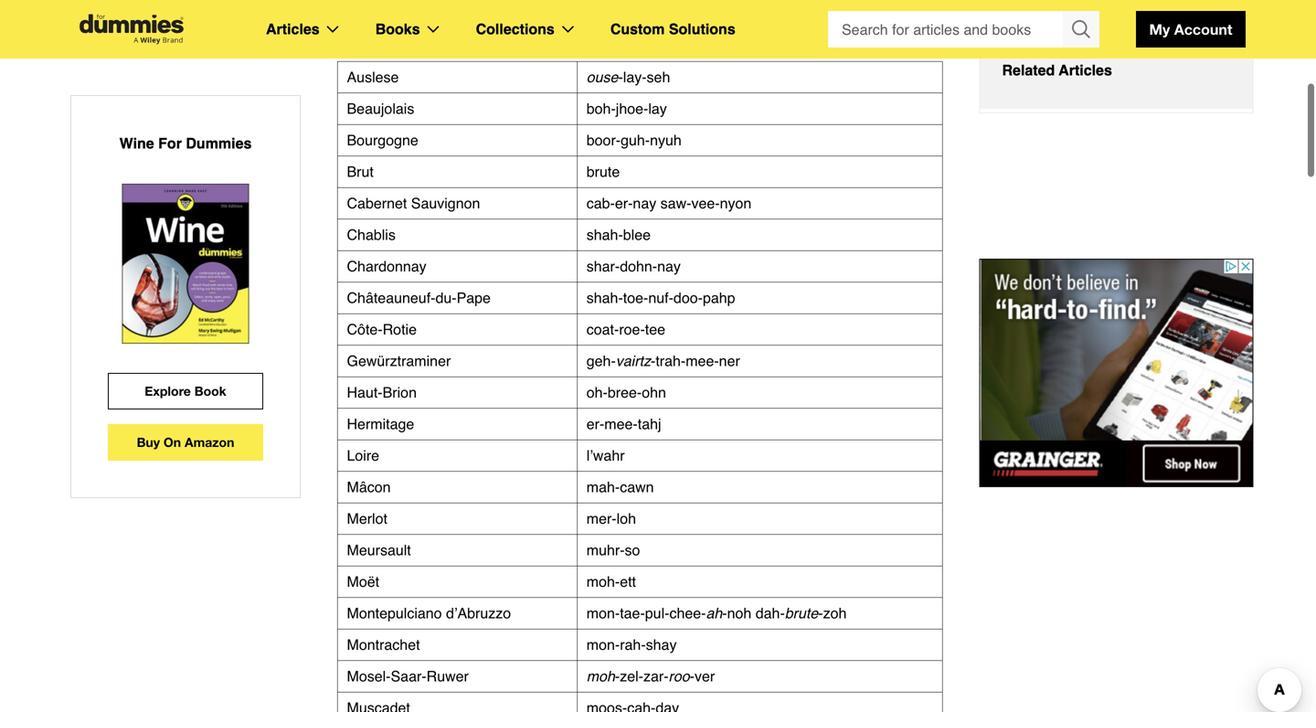 Task type: describe. For each thing, give the bounding box(es) containing it.
brion
[[383, 384, 417, 401]]

montepulciano
[[347, 605, 442, 622]]

saar-
[[391, 668, 427, 685]]

buy
[[137, 435, 160, 450]]

pahp
[[703, 289, 736, 306]]

shah-blee
[[587, 226, 651, 243]]

muhr-
[[587, 542, 625, 559]]

nay for er-
[[633, 195, 657, 212]]

open book categories image
[[427, 26, 439, 33]]

buy on amazon
[[137, 435, 234, 450]]

zel-
[[620, 668, 644, 685]]

auslese
[[347, 69, 399, 85]]

châteauneuf-du-pape
[[347, 289, 491, 306]]

0 horizontal spatial mee-
[[605, 416, 638, 432]]

coat-roe-tee
[[587, 321, 666, 338]]

côte-
[[347, 321, 383, 338]]

mer-loh
[[587, 510, 636, 527]]

shay
[[646, 636, 677, 653]]

- right chee-
[[722, 605, 727, 622]]

related articles tab list
[[980, 0, 1254, 113]]

mâcon
[[347, 479, 391, 496]]

hermitage
[[347, 416, 414, 432]]

- up 'ohn'
[[651, 352, 656, 369]]

moh-ett
[[587, 573, 636, 590]]

wine
[[119, 135, 154, 152]]

boor-guh-nyuh
[[587, 132, 682, 149]]

0 vertical spatial er-
[[615, 195, 633, 212]]

dohn-
[[620, 258, 657, 275]]

chardonnay
[[347, 258, 427, 275]]

books
[[375, 21, 420, 37]]

nuf-
[[648, 289, 674, 306]]

moët
[[347, 573, 379, 590]]

chee-
[[670, 605, 706, 622]]

cab-
[[587, 195, 615, 212]]

shah- for shah-blee
[[587, 226, 623, 243]]

my
[[1150, 21, 1171, 38]]

cawn
[[620, 479, 654, 496]]

oh-
[[587, 384, 608, 401]]

mer-
[[587, 510, 617, 527]]

jhoe-
[[616, 100, 649, 117]]

0 horizontal spatial er-
[[587, 416, 605, 432]]

nyuh
[[650, 132, 682, 149]]

haut-brion
[[347, 384, 417, 401]]

châteauneuf-
[[347, 289, 436, 306]]

ouse -lay-seh
[[587, 69, 670, 85]]

chablis
[[347, 226, 396, 243]]

boor-
[[587, 132, 621, 149]]

geh- vairtz -trah-mee-ner
[[587, 352, 740, 369]]

custom solutions link
[[611, 17, 736, 41]]

mah-cawn
[[587, 479, 654, 496]]

mon-rah-shay
[[587, 636, 677, 653]]

bourgogne
[[347, 132, 419, 149]]

- down mon-rah-shay on the bottom of page
[[615, 668, 620, 685]]

explore book link
[[108, 373, 263, 410]]

dah-
[[756, 605, 785, 622]]

trah-
[[656, 352, 686, 369]]

côte-rotie
[[347, 321, 417, 338]]

saw-
[[661, 195, 692, 212]]

blee
[[623, 226, 651, 243]]

related articles tab
[[980, 32, 1253, 109]]

my account link
[[1136, 11, 1246, 48]]

0 horizontal spatial brute
[[587, 163, 620, 180]]

zar-
[[644, 668, 669, 685]]

montepulciano d'abruzzo
[[347, 605, 511, 622]]

ver
[[695, 668, 715, 685]]

l'wahr
[[587, 447, 625, 464]]

moh -zel-zar- roo -ver
[[587, 668, 715, 685]]

seh
[[647, 69, 670, 85]]

mon-tae-pul-chee- ah -noh dah- brute -zoh
[[587, 605, 847, 622]]

shar-dohn-nay
[[587, 258, 681, 275]]

mosel-saar-ruwer
[[347, 668, 469, 685]]

gewürztraminer
[[347, 352, 451, 369]]

pul-
[[645, 605, 670, 622]]

mosel-
[[347, 668, 391, 685]]

merlot
[[347, 510, 388, 527]]

rotie
[[383, 321, 417, 338]]



Task type: locate. For each thing, give the bounding box(es) containing it.
dummies
[[186, 135, 252, 152]]

ohn
[[642, 384, 666, 401]]

0 horizontal spatial nay
[[633, 195, 657, 212]]

cab-er-nay saw-vee-nyon
[[587, 195, 752, 212]]

zoh
[[823, 605, 847, 622]]

1 vertical spatial mon-
[[587, 636, 620, 653]]

shar-
[[587, 258, 620, 275]]

close this dialog image
[[1289, 638, 1307, 656]]

2 mon- from the top
[[587, 636, 620, 653]]

shah- up shar- on the top left of page
[[587, 226, 623, 243]]

collections
[[476, 21, 555, 37]]

mah-
[[587, 479, 620, 496]]

buy on amazon link
[[108, 424, 263, 461]]

bree-
[[608, 384, 642, 401]]

beaujolais
[[347, 100, 414, 117]]

1 vertical spatial shah-
[[587, 289, 623, 306]]

nay for dohn-
[[657, 258, 681, 275]]

so
[[625, 542, 640, 559]]

- right zar-
[[690, 668, 695, 685]]

ouse
[[587, 69, 618, 85]]

moh
[[587, 668, 615, 685]]

shah- for shah-toe-nuf-doo-pahp
[[587, 289, 623, 306]]

articles inside button
[[1059, 62, 1112, 79]]

amazon
[[185, 435, 234, 450]]

brut
[[347, 163, 374, 180]]

geh-
[[587, 352, 616, 369]]

boh-jhoe-lay
[[587, 100, 667, 117]]

vee-
[[692, 195, 720, 212]]

1 horizontal spatial articles
[[1059, 62, 1112, 79]]

mon- for tae-
[[587, 605, 620, 622]]

1 horizontal spatial brute
[[785, 605, 818, 622]]

explore
[[145, 384, 191, 399]]

mon- for rah-
[[587, 636, 620, 653]]

tee
[[645, 321, 666, 338]]

Search for articles and books text field
[[828, 11, 1065, 48]]

guh-
[[621, 132, 650, 149]]

mon-
[[587, 605, 620, 622], [587, 636, 620, 653]]

er- down oh-
[[587, 416, 605, 432]]

for
[[158, 135, 182, 152]]

2 shah- from the top
[[587, 289, 623, 306]]

0 vertical spatial nay
[[633, 195, 657, 212]]

montrachet
[[347, 636, 420, 653]]

nay left saw-
[[633, 195, 657, 212]]

roo
[[669, 668, 690, 685]]

vairtz
[[616, 352, 651, 369]]

1 vertical spatial brute
[[785, 605, 818, 622]]

nay up the shah-toe-nuf-doo-pahp on the top of page
[[657, 258, 681, 275]]

account
[[1175, 21, 1233, 38]]

oh-bree-ohn
[[587, 384, 666, 401]]

loire
[[347, 447, 379, 464]]

articles
[[266, 21, 320, 37], [1059, 62, 1112, 79]]

1 horizontal spatial mee-
[[686, 352, 719, 369]]

solutions
[[669, 21, 736, 37]]

d'abruzzo
[[446, 605, 511, 622]]

boh-
[[587, 100, 616, 117]]

mon- down moh-
[[587, 605, 620, 622]]

1 mon- from the top
[[587, 605, 620, 622]]

custom
[[611, 21, 665, 37]]

toe-
[[623, 289, 648, 306]]

0 horizontal spatial articles
[[266, 21, 320, 37]]

loh
[[617, 510, 636, 527]]

mon- up moh on the left of page
[[587, 636, 620, 653]]

related articles
[[1002, 62, 1112, 79]]

moh-
[[587, 573, 620, 590]]

1 vertical spatial nay
[[657, 258, 681, 275]]

related
[[1002, 62, 1055, 79]]

open article categories image
[[327, 26, 339, 33]]

rah-
[[620, 636, 646, 653]]

group
[[828, 11, 1100, 48]]

0 vertical spatial brute
[[587, 163, 620, 180]]

meursault
[[347, 542, 411, 559]]

tahj
[[638, 416, 661, 432]]

brute
[[587, 163, 620, 180], [785, 605, 818, 622]]

on
[[164, 435, 181, 450]]

cabernet sauvignon
[[347, 195, 480, 212]]

1 vertical spatial er-
[[587, 416, 605, 432]]

wine for dummies
[[119, 135, 252, 152]]

nay
[[633, 195, 657, 212], [657, 258, 681, 275]]

1 horizontal spatial nay
[[657, 258, 681, 275]]

pape
[[457, 289, 491, 306]]

0 vertical spatial articles
[[266, 21, 320, 37]]

- up boh-jhoe-lay
[[618, 69, 623, 85]]

explore book
[[145, 384, 226, 399]]

0 vertical spatial mon-
[[587, 605, 620, 622]]

cabernet
[[347, 195, 407, 212]]

brute left zoh
[[785, 605, 818, 622]]

noh
[[727, 605, 752, 622]]

sauvignon
[[411, 195, 480, 212]]

lay-
[[623, 69, 647, 85]]

nyon
[[720, 195, 752, 212]]

shah- down shar- on the top left of page
[[587, 289, 623, 306]]

articles left open article categories icon
[[266, 21, 320, 37]]

book image image
[[122, 184, 249, 344]]

muhr-so
[[587, 542, 640, 559]]

ruwer
[[427, 668, 469, 685]]

brute down boor-
[[587, 163, 620, 180]]

1 vertical spatial mee-
[[605, 416, 638, 432]]

er- up shah-blee
[[615, 195, 633, 212]]

shah-toe-nuf-doo-pahp
[[587, 289, 736, 306]]

1 horizontal spatial er-
[[615, 195, 633, 212]]

doo-
[[674, 289, 703, 306]]

ner
[[719, 352, 740, 369]]

0 vertical spatial shah-
[[587, 226, 623, 243]]

1 shah- from the top
[[587, 226, 623, 243]]

advertisement element
[[980, 259, 1254, 487]]

logo image
[[70, 14, 193, 44]]

my account
[[1150, 21, 1233, 38]]

1 vertical spatial articles
[[1059, 62, 1112, 79]]

open collections list image
[[562, 26, 574, 33]]

- right dah-
[[818, 605, 823, 622]]

ah
[[706, 605, 722, 622]]

coat-
[[587, 321, 619, 338]]

0 vertical spatial mee-
[[686, 352, 719, 369]]

articles right related
[[1059, 62, 1112, 79]]

du-
[[436, 289, 457, 306]]



Task type: vqa. For each thing, say whether or not it's contained in the screenshot.
the Marinated
no



